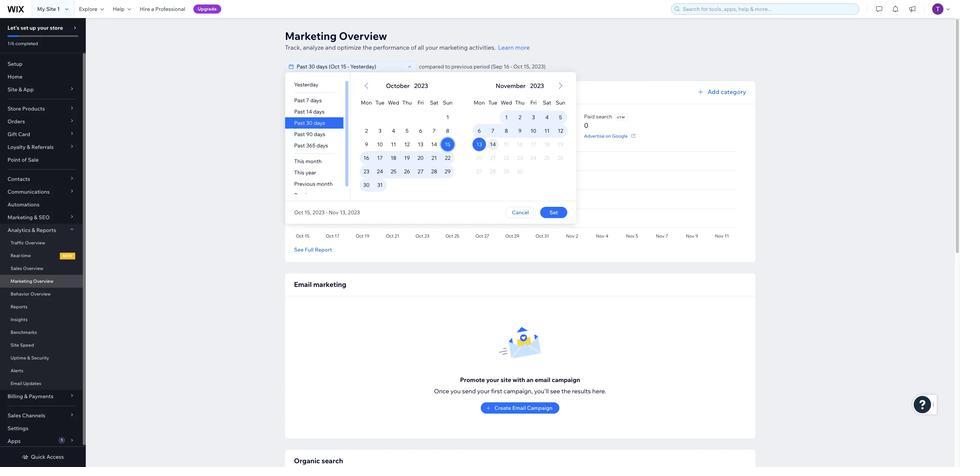 Task type: vqa. For each thing, say whether or not it's contained in the screenshot.
2nd UTM from left
yes



Task type: describe. For each thing, give the bounding box(es) containing it.
contacts button
[[0, 173, 83, 186]]

of inside marketing overview track, analyze and optimize the performance of all your marketing activities. learn more
[[411, 44, 417, 51]]

0 vertical spatial campaign
[[473, 133, 494, 139]]

seo for manage site seo
[[321, 133, 331, 139]]

0 inside "organic search 0"
[[294, 121, 298, 130]]

social for advertise on social media
[[540, 133, 552, 139]]

results
[[572, 388, 591, 395]]

help
[[113, 6, 124, 12]]

first
[[491, 388, 502, 395]]

search for organic search
[[322, 457, 343, 465]]

billing & payments
[[8, 393, 53, 400]]

0 horizontal spatial 7
[[306, 97, 309, 104]]

monday, november 13, 2023 cell
[[472, 138, 486, 151]]

activities.
[[469, 44, 496, 51]]

23
[[363, 168, 369, 175]]

mon for 6
[[474, 99, 485, 106]]

oct 15, 2023 - nov 13, 2023
[[294, 209, 360, 216]]

1/6
[[8, 41, 14, 46]]

0 horizontal spatial 14
[[306, 108, 312, 115]]

sales overview
[[11, 266, 43, 271]]

create a social post link
[[366, 132, 417, 139]]

store
[[8, 105, 21, 112]]

overview for marketing overview track, analyze and optimize the performance of all your marketing activities. learn more
[[339, 29, 387, 43]]

21
[[431, 155, 437, 161]]

contacts
[[8, 176, 30, 182]]

& for site
[[19, 86, 22, 93]]

past for past 365 days
[[294, 142, 305, 149]]

site for site speed
[[11, 342, 19, 348]]

0 horizontal spatial 2
[[365, 128, 368, 134]]

settings link
[[0, 422, 83, 435]]

row containing 30
[[360, 178, 454, 192]]

row containing 1
[[472, 111, 567, 124]]

marketing for marketing & seo
[[8, 214, 33, 221]]

0 horizontal spatial 5
[[405, 128, 408, 134]]

email updates link
[[0, 377, 83, 390]]

create for create email campaign
[[495, 405, 511, 412]]

site inside "manage site seo" "link"
[[312, 133, 320, 139]]

0 horizontal spatial oct
[[294, 209, 303, 216]]

days for past 365 days
[[316, 142, 328, 149]]

1 inside 'sidebar' element
[[61, 438, 63, 443]]

gift card
[[8, 131, 30, 138]]

20
[[417, 155, 424, 161]]

1 horizontal spatial 7
[[433, 128, 436, 134]]

28
[[431, 168, 437, 175]]

& for billing
[[24, 393, 28, 400]]

0 horizontal spatial 11
[[391, 141, 396, 148]]

0 horizontal spatial -
[[326, 209, 327, 216]]

site speed
[[11, 342, 34, 348]]

0 vertical spatial 5
[[559, 114, 562, 121]]

insights link
[[0, 313, 83, 326]]

utm for paid social
[[542, 116, 550, 119]]

create an email campaign
[[439, 133, 494, 139]]

fri for 6
[[417, 99, 424, 106]]

31
[[377, 182, 383, 189]]

loyalty & referrals
[[8, 144, 54, 151]]

create a social post
[[366, 133, 408, 139]]

17
[[377, 155, 383, 161]]

overview for traffic overview
[[25, 240, 45, 246]]

by
[[321, 89, 328, 96]]

0 vertical spatial 15,
[[524, 63, 531, 70]]

category inside button
[[721, 88, 746, 96]]

seo for marketing & seo
[[39, 214, 50, 221]]

past 365 days
[[294, 142, 328, 149]]

analyze
[[303, 44, 324, 51]]

22
[[445, 155, 450, 161]]

1 vertical spatial email marketing
[[294, 280, 346, 289]]

create for create a social post
[[366, 133, 381, 139]]

set button
[[540, 207, 567, 218]]

campaign inside promote your site with an email campaign once you send your first campaign, you'll see the results here.
[[552, 376, 580, 384]]

an inside create an email campaign link
[[454, 133, 459, 139]]

marketing overview track, analyze and optimize the performance of all your marketing activities. learn more
[[285, 29, 530, 51]]

see
[[550, 388, 560, 395]]

email down see
[[294, 280, 312, 289]]

month for this month
[[305, 158, 322, 165]]

& for uptime
[[27, 355, 30, 361]]

1 13 from the left
[[418, 141, 423, 148]]

set
[[549, 209, 558, 216]]

referrals
[[31, 144, 54, 151]]

behavior overview
[[11, 291, 51, 297]]

mon tue wed thu for 3
[[361, 99, 412, 106]]

2 8 from the left
[[505, 128, 508, 134]]

1 8 from the left
[[446, 128, 449, 134]]

marketing & seo
[[8, 214, 50, 221]]

billing
[[8, 393, 23, 400]]

benchmarks link
[[0, 326, 83, 339]]

2 horizontal spatial 7
[[491, 128, 494, 134]]

promote
[[460, 376, 485, 384]]

your left first at the right bottom
[[477, 388, 490, 395]]

2023 left nov
[[312, 209, 325, 216]]

row group for grid containing november
[[463, 111, 576, 201]]

point
[[8, 157, 20, 163]]

advertise on social media link
[[512, 132, 575, 139]]

30 inside grid
[[363, 182, 370, 189]]

advertise on social media
[[512, 133, 566, 139]]

2023 down 2023)
[[530, 82, 544, 90]]

learn more link
[[498, 43, 530, 52]]

row containing 9
[[360, 138, 454, 151]]

paid search
[[584, 113, 612, 120]]

1 up create an email campaign
[[446, 114, 449, 121]]

once
[[434, 388, 449, 395]]

overview for behavior overview
[[30, 291, 51, 297]]

1 horizontal spatial 9
[[518, 128, 521, 134]]

thu for 5
[[402, 99, 412, 106]]

full
[[305, 246, 314, 253]]

create email campaign
[[495, 405, 553, 412]]

nov
[[329, 209, 338, 216]]

(sep
[[491, 63, 503, 70]]

sessions by traffic category
[[294, 89, 375, 96]]

marketing overview
[[11, 278, 53, 284]]

report
[[315, 246, 332, 253]]

site & app
[[8, 86, 34, 93]]

email inside email updates link
[[11, 381, 22, 386]]

past 90 days
[[294, 131, 325, 138]]

19
[[404, 155, 410, 161]]

analytics & reports button
[[0, 224, 83, 237]]

0 vertical spatial 12
[[558, 128, 563, 134]]

1 horizontal spatial 16
[[504, 63, 509, 70]]

1 horizontal spatial 14
[[431, 141, 437, 148]]

alert containing october
[[384, 81, 430, 90]]

tue for 3
[[375, 99, 384, 106]]

speed
[[20, 342, 34, 348]]

insights
[[11, 317, 28, 322]]

cancel
[[512, 209, 529, 216]]

1 vertical spatial 4
[[392, 128, 395, 134]]

1 horizontal spatial 10
[[530, 128, 536, 134]]

security
[[31, 355, 49, 361]]

your up first at the right bottom
[[486, 376, 499, 384]]

real-
[[11, 253, 21, 259]]

2 6 from the left
[[478, 128, 481, 134]]

email inside create email campaign button
[[512, 405, 526, 412]]

upgrade
[[198, 6, 217, 12]]

my site 1
[[37, 6, 60, 12]]

orders button
[[0, 115, 83, 128]]

advertise on google
[[584, 133, 628, 139]]

0 horizontal spatial category
[[349, 89, 375, 96]]

alert containing november
[[493, 81, 546, 90]]

0 horizontal spatial email
[[460, 133, 472, 139]]

site speed link
[[0, 339, 83, 352]]

2 horizontal spatial 14
[[490, 141, 496, 148]]

alerts link
[[0, 365, 83, 377]]

marketing & seo button
[[0, 211, 83, 224]]

payments
[[29, 393, 53, 400]]

october
[[386, 82, 410, 90]]

1 horizontal spatial social
[[524, 113, 538, 120]]

here.
[[592, 388, 606, 395]]

days for past 90 days
[[314, 131, 325, 138]]

days for past 14 days
[[313, 108, 324, 115]]

2 vertical spatial marketing
[[313, 280, 346, 289]]

communications button
[[0, 186, 83, 198]]

paid for paid social
[[512, 113, 522, 120]]

quick access button
[[22, 454, 64, 461]]

advertise for social
[[512, 133, 532, 139]]

you'll
[[534, 388, 549, 395]]

home link
[[0, 70, 83, 83]]

on for paid social
[[533, 133, 539, 139]]

see full report button
[[294, 246, 332, 253]]

sat for 11
[[543, 99, 551, 106]]

sale
[[28, 157, 39, 163]]

0 horizontal spatial 10
[[377, 141, 383, 148]]

0 horizontal spatial 3
[[378, 128, 381, 134]]

past 14 days
[[294, 108, 324, 115]]

a for social
[[382, 133, 384, 139]]

create email campaign button
[[481, 403, 559, 414]]

15
[[445, 141, 450, 148]]

and
[[325, 44, 336, 51]]

25
[[390, 168, 396, 175]]

previous for previous year
[[294, 192, 315, 199]]

2023 right '13,'
[[348, 209, 360, 216]]

previous for previous month
[[294, 181, 315, 187]]

1/6 completed
[[8, 41, 38, 46]]



Task type: locate. For each thing, give the bounding box(es) containing it.
marketing up analyze
[[285, 29, 337, 43]]

0 vertical spatial email
[[460, 133, 472, 139]]

site inside site & app popup button
[[8, 86, 17, 93]]

0 vertical spatial 16
[[504, 63, 509, 70]]

1 horizontal spatial 2
[[518, 114, 521, 121]]

0 horizontal spatial sun
[[443, 99, 452, 106]]

1 horizontal spatial 4
[[545, 114, 549, 121]]

1 vertical spatial 5
[[405, 128, 408, 134]]

this for this month
[[294, 158, 304, 165]]

marketing up create an email campaign
[[453, 113, 478, 120]]

30
[[306, 120, 312, 126], [363, 182, 370, 189]]

on left google
[[606, 133, 611, 139]]

2 paid from the left
[[584, 113, 595, 120]]

0 down 'paid search'
[[584, 121, 589, 130]]

sun down to
[[443, 99, 452, 106]]

0 vertical spatial -
[[511, 63, 512, 70]]

2 this from the top
[[294, 169, 304, 176]]

1 horizontal spatial 15,
[[524, 63, 531, 70]]

2 past from the top
[[294, 108, 305, 115]]

days up past 30 days
[[313, 108, 324, 115]]

0 vertical spatial 10
[[530, 128, 536, 134]]

alert down compared
[[384, 81, 430, 90]]

1 horizontal spatial year
[[316, 192, 327, 199]]

0 horizontal spatial year
[[305, 169, 316, 176]]

0 vertical spatial year
[[305, 169, 316, 176]]

mon tue wed thu down 'november'
[[474, 99, 525, 106]]

channels
[[22, 412, 45, 419]]

1 vertical spatial 9
[[365, 141, 368, 148]]

days for past 30 days
[[314, 120, 325, 126]]

your right up
[[37, 24, 49, 31]]

16 right the (sep
[[504, 63, 509, 70]]

site inside site speed link
[[11, 342, 19, 348]]

0 horizontal spatial campaign
[[473, 133, 494, 139]]

add category button
[[697, 87, 746, 96]]

1 vertical spatial 16
[[363, 155, 369, 161]]

overview down marketing overview link
[[30, 291, 51, 297]]

updates
[[23, 381, 41, 386]]

0 horizontal spatial 6
[[419, 128, 422, 134]]

your
[[37, 24, 49, 31], [426, 44, 438, 51], [486, 376, 499, 384], [477, 388, 490, 395]]

2023)
[[532, 63, 546, 70]]

- left nov
[[326, 209, 327, 216]]

marketing up analytics
[[8, 214, 33, 221]]

overview inside marketing overview link
[[33, 278, 53, 284]]

see full report
[[294, 246, 332, 253]]

0 vertical spatial 3
[[532, 114, 535, 121]]

marketing down report
[[313, 280, 346, 289]]

7
[[306, 97, 309, 104], [433, 128, 436, 134], [491, 128, 494, 134]]

1 paid from the left
[[512, 113, 522, 120]]

sales down "real-"
[[11, 266, 22, 271]]

1 vertical spatial of
[[22, 157, 27, 163]]

an inside promote your site with an email campaign once you send your first campaign, you'll see the results here.
[[527, 376, 534, 384]]

1 sat from the left
[[430, 99, 438, 106]]

sat
[[430, 99, 438, 106], [543, 99, 551, 106]]

of inside 'sidebar' element
[[22, 157, 27, 163]]

& up 'analytics & reports'
[[34, 214, 37, 221]]

sun for 8
[[443, 99, 452, 106]]

traffic overview
[[11, 240, 45, 246]]

1 vertical spatial site
[[501, 376, 511, 384]]

2 sat from the left
[[543, 99, 551, 106]]

0 up manage
[[294, 121, 298, 130]]

1 horizontal spatial 30
[[363, 182, 370, 189]]

0 horizontal spatial advertise
[[512, 133, 532, 139]]

1 grid from the left
[[351, 72, 463, 201]]

email marketing
[[439, 113, 478, 120], [294, 280, 346, 289]]

row containing 13
[[472, 138, 567, 151]]

past up manage
[[294, 120, 305, 126]]

up
[[30, 24, 36, 31]]

8 left advertise on social media
[[505, 128, 508, 134]]

seo inside "link"
[[321, 133, 331, 139]]

tue down 'november'
[[488, 99, 497, 106]]

on down paid social
[[533, 133, 539, 139]]

marketing for marketing overview track, analyze and optimize the performance of all your marketing activities. learn more
[[285, 29, 337, 43]]

30 down "past 14 days"
[[306, 120, 312, 126]]

11 down the create a social post link
[[391, 141, 396, 148]]

5 past from the top
[[294, 142, 305, 149]]

1 horizontal spatial mon tue wed thu
[[474, 99, 525, 106]]

0 vertical spatial month
[[305, 158, 322, 165]]

year for this year
[[305, 169, 316, 176]]

search
[[315, 113, 331, 120], [596, 113, 612, 120], [322, 457, 343, 465]]

1 organic from the top
[[294, 113, 314, 120]]

5 up 19
[[405, 128, 408, 134]]

utm up google
[[617, 116, 625, 119]]

setup
[[8, 61, 22, 67]]

thu up paid social
[[515, 99, 525, 106]]

1 vertical spatial this
[[294, 169, 304, 176]]

& right the uptime
[[27, 355, 30, 361]]

1 horizontal spatial email marketing
[[439, 113, 478, 120]]

0 horizontal spatial site
[[312, 133, 320, 139]]

add category
[[708, 88, 746, 96]]

past for past 7 days
[[294, 97, 305, 104]]

0 vertical spatial an
[[454, 133, 459, 139]]

media
[[553, 133, 566, 139]]

wed for 4
[[388, 99, 399, 106]]

1 horizontal spatial paid
[[584, 113, 595, 120]]

row containing 16
[[360, 151, 454, 165]]

reports link
[[0, 301, 83, 313]]

sales up settings
[[8, 412, 21, 419]]

0 horizontal spatial create
[[366, 133, 381, 139]]

setup link
[[0, 58, 83, 70]]

days for past 7 days
[[310, 97, 322, 104]]

advertise inside 'link'
[[584, 133, 605, 139]]

create down first at the right bottom
[[495, 405, 511, 412]]

1 inside row
[[505, 114, 508, 121]]

10
[[530, 128, 536, 134], [377, 141, 383, 148]]

4 0 from the left
[[584, 121, 589, 130]]

0 horizontal spatial mon tue wed thu
[[361, 99, 412, 106]]

1 vertical spatial 11
[[391, 141, 396, 148]]

1 this from the top
[[294, 158, 304, 165]]

row containing 23
[[360, 165, 454, 178]]

month for previous month
[[316, 181, 333, 187]]

seo inside dropdown button
[[39, 214, 50, 221]]

0 horizontal spatial reports
[[11, 304, 27, 310]]

store products
[[8, 105, 45, 112]]

1 horizontal spatial the
[[562, 388, 571, 395]]

email down alerts
[[11, 381, 22, 386]]

1 0 from the left
[[294, 121, 298, 130]]

2 on from the left
[[606, 133, 611, 139]]

0 horizontal spatial tue
[[375, 99, 384, 106]]

1 horizontal spatial -
[[511, 63, 512, 70]]

settings
[[8, 425, 28, 432]]

2 sun from the left
[[556, 99, 565, 106]]

0 horizontal spatial 8
[[446, 128, 449, 134]]

utm for paid search
[[617, 116, 625, 119]]

0 horizontal spatial 4
[[392, 128, 395, 134]]

& for analytics
[[32, 227, 35, 234]]

1 horizontal spatial tue
[[488, 99, 497, 106]]

wed for 8
[[501, 99, 512, 106]]

overview down 'analytics & reports'
[[25, 240, 45, 246]]

sat up advertise on social media link
[[543, 99, 551, 106]]

0 horizontal spatial social
[[385, 133, 397, 139]]

2 organic from the top
[[294, 457, 320, 465]]

your inside marketing overview track, analyze and optimize the performance of all your marketing activities. learn more
[[426, 44, 438, 51]]

past for past 30 days
[[294, 120, 305, 126]]

on inside advertise on google 'link'
[[606, 133, 611, 139]]

2 horizontal spatial social
[[540, 133, 552, 139]]

wed
[[388, 99, 399, 106], [501, 99, 512, 106]]

help button
[[108, 0, 135, 18]]

1 horizontal spatial wed
[[501, 99, 512, 106]]

1 past from the top
[[294, 97, 305, 104]]

reports
[[36, 227, 56, 234], [11, 304, 27, 310]]

overview inside behavior overview link
[[30, 291, 51, 297]]

1 horizontal spatial 6
[[478, 128, 481, 134]]

past for past 14 days
[[294, 108, 305, 115]]

2 0 from the left
[[366, 121, 371, 130]]

social up advertise on social media
[[524, 113, 538, 120]]

5 up media at the top right of the page
[[559, 114, 562, 121]]

overview inside sales overview link
[[23, 266, 43, 271]]

4 left post
[[392, 128, 395, 134]]

email down campaign,
[[512, 405, 526, 412]]

1 horizontal spatial alert
[[493, 81, 546, 90]]

the inside marketing overview track, analyze and optimize the performance of all your marketing activities. learn more
[[363, 44, 372, 51]]

0 vertical spatial marketing
[[439, 44, 468, 51]]

advertise for search
[[584, 133, 605, 139]]

my
[[37, 6, 45, 12]]

1 horizontal spatial mon
[[474, 99, 485, 106]]

site inside promote your site with an email campaign once you send your first campaign, you'll see the results here.
[[501, 376, 511, 384]]

1 vertical spatial oct
[[294, 209, 303, 216]]

4 past from the top
[[294, 131, 305, 138]]

1 horizontal spatial 13
[[476, 141, 482, 148]]

this
[[294, 158, 304, 165], [294, 169, 304, 176]]

row group for grid containing october
[[351, 111, 463, 201]]

0 horizontal spatial an
[[454, 133, 459, 139]]

overview for sales overview
[[23, 266, 43, 271]]

2 previous from the top
[[294, 192, 315, 199]]

seo right 90
[[321, 133, 331, 139]]

3 past from the top
[[294, 120, 305, 126]]

marketing inside dropdown button
[[8, 214, 33, 221]]

past left 90
[[294, 131, 305, 138]]

all
[[418, 44, 424, 51]]

0 vertical spatial marketing
[[285, 29, 337, 43]]

sales
[[11, 266, 22, 271], [8, 412, 21, 419]]

create inside button
[[495, 405, 511, 412]]

1 vertical spatial an
[[527, 376, 534, 384]]

& down marketing & seo
[[32, 227, 35, 234]]

search for organic search 0
[[315, 113, 331, 120]]

organic for organic search 0
[[294, 113, 314, 120]]

0 horizontal spatial 12
[[404, 141, 410, 148]]

row containing 2
[[360, 124, 454, 138]]

tue up create a social post
[[375, 99, 384, 106]]

1 horizontal spatial 3
[[532, 114, 535, 121]]

past 7 days
[[294, 97, 322, 104]]

1 vertical spatial year
[[316, 192, 327, 199]]

year down previous month
[[316, 192, 327, 199]]

2 fri from the left
[[530, 99, 537, 106]]

14 left "15"
[[431, 141, 437, 148]]

marketing for marketing overview
[[11, 278, 32, 284]]

paid social
[[512, 113, 538, 120]]

search inside "organic search 0"
[[315, 113, 331, 120]]

1 previous from the top
[[294, 181, 315, 187]]

category right add
[[721, 88, 746, 96]]

1 vertical spatial 15,
[[304, 209, 311, 216]]

0 vertical spatial 11
[[544, 128, 549, 134]]

1 utm from the left
[[542, 116, 550, 119]]

1 vertical spatial -
[[326, 209, 327, 216]]

1 advertise from the left
[[512, 133, 532, 139]]

a for professional
[[151, 6, 154, 12]]

1 vertical spatial organic
[[294, 457, 320, 465]]

2023 down compared
[[414, 82, 428, 90]]

& for loyalty
[[27, 144, 30, 151]]

list box
[[285, 79, 350, 201]]

gift
[[8, 131, 17, 138]]

1 fri from the left
[[417, 99, 424, 106]]

1 6 from the left
[[419, 128, 422, 134]]

1 wed from the left
[[388, 99, 399, 106]]

previous month
[[294, 181, 333, 187]]

paid for paid search
[[584, 113, 595, 120]]

& for marketing
[[34, 214, 37, 221]]

your right all
[[426, 44, 438, 51]]

of left all
[[411, 44, 417, 51]]

advertise on google link
[[584, 132, 637, 139]]

this month
[[294, 158, 322, 165]]

1 horizontal spatial reports
[[36, 227, 56, 234]]

see
[[294, 246, 304, 253]]

2 thu from the left
[[515, 99, 525, 106]]

0 vertical spatial 2
[[518, 114, 521, 121]]

1 left paid social
[[505, 114, 508, 121]]

email up "15"
[[439, 113, 452, 120]]

tue for 7
[[488, 99, 497, 106]]

0 horizontal spatial the
[[363, 44, 372, 51]]

email marketing up create an email campaign
[[439, 113, 478, 120]]

paid up advertise on google
[[584, 113, 595, 120]]

1 sun from the left
[[443, 99, 452, 106]]

campaign
[[527, 405, 553, 412]]

row containing 6
[[472, 124, 567, 138]]

hire a professional link
[[135, 0, 190, 18]]

1 horizontal spatial 8
[[505, 128, 508, 134]]

this up 'this year'
[[294, 158, 304, 165]]

hire
[[140, 6, 150, 12]]

category right traffic
[[349, 89, 375, 96]]

1 horizontal spatial an
[[527, 376, 534, 384]]

month up 'this year'
[[305, 158, 322, 165]]

on inside advertise on social media link
[[533, 133, 539, 139]]

this year
[[294, 169, 316, 176]]

mon for 2
[[361, 99, 372, 106]]

mon tue wed thu for 7
[[474, 99, 525, 106]]

a left post
[[382, 133, 384, 139]]

list box containing yesterday
[[285, 79, 350, 201]]

site left speed
[[11, 342, 19, 348]]

1
[[57, 6, 60, 12], [446, 114, 449, 121], [505, 114, 508, 121], [61, 438, 63, 443]]

sidebar element
[[0, 18, 86, 467]]

home
[[8, 73, 22, 80]]

overview inside marketing overview track, analyze and optimize the performance of all your marketing activities. learn more
[[339, 29, 387, 43]]

days right 90
[[314, 131, 325, 138]]

1 right my
[[57, 6, 60, 12]]

year
[[305, 169, 316, 176], [316, 192, 327, 199]]

1 horizontal spatial create
[[439, 133, 453, 139]]

15, down previous year
[[304, 209, 311, 216]]

0 vertical spatial email marketing
[[439, 113, 478, 120]]

1 horizontal spatial oct
[[514, 63, 523, 70]]

1 tue from the left
[[375, 99, 384, 106]]

& inside dropdown button
[[34, 214, 37, 221]]

0 vertical spatial the
[[363, 44, 372, 51]]

more
[[515, 44, 530, 51]]

loyalty & referrals button
[[0, 141, 83, 154]]

0 vertical spatial of
[[411, 44, 417, 51]]

create for create an email campaign
[[439, 133, 453, 139]]

site down home
[[8, 86, 17, 93]]

0 vertical spatial this
[[294, 158, 304, 165]]

access
[[47, 454, 64, 461]]

0 horizontal spatial 30
[[306, 120, 312, 126]]

organic inside "organic search 0"
[[294, 113, 314, 120]]

this down this month
[[294, 169, 304, 176]]

2 advertise from the left
[[584, 133, 605, 139]]

marketing inside marketing overview track, analyze and optimize the performance of all your marketing activities. learn more
[[285, 29, 337, 43]]

row group
[[351, 111, 463, 201], [463, 111, 576, 201]]

0 vertical spatial site
[[46, 6, 56, 12]]

1 horizontal spatial 12
[[558, 128, 563, 134]]

a
[[151, 6, 154, 12], [382, 133, 384, 139]]

oct down previous year
[[294, 209, 303, 216]]

1 horizontal spatial 11
[[544, 128, 549, 134]]

month up previous year
[[316, 181, 333, 187]]

3 0 from the left
[[512, 121, 516, 130]]

tue
[[375, 99, 384, 106], [488, 99, 497, 106]]

2 13 from the left
[[476, 141, 482, 148]]

site for site & app
[[8, 86, 17, 93]]

days down "manage site seo" "link"
[[316, 142, 328, 149]]

0 horizontal spatial on
[[533, 133, 539, 139]]

campaign right sunday, october 15, 2023 cell
[[473, 133, 494, 139]]

13,
[[340, 209, 347, 216]]

behavior overview link
[[0, 288, 83, 301]]

10 down paid social
[[530, 128, 536, 134]]

sales inside dropdown button
[[8, 412, 21, 419]]

2 grid from the left
[[463, 72, 576, 201]]

email
[[439, 113, 452, 120], [294, 280, 312, 289], [11, 381, 22, 386], [512, 405, 526, 412]]

sun
[[443, 99, 452, 106], [556, 99, 565, 106]]

traffic
[[11, 240, 24, 246]]

you
[[451, 388, 461, 395]]

2 horizontal spatial create
[[495, 405, 511, 412]]

your inside 'sidebar' element
[[37, 24, 49, 31]]

set
[[21, 24, 28, 31]]

quick
[[31, 454, 45, 461]]

row
[[360, 93, 454, 111], [472, 93, 567, 111], [472, 111, 567, 124], [360, 124, 454, 138], [472, 124, 567, 138], [360, 138, 454, 151], [472, 138, 567, 151], [360, 151, 454, 165], [472, 151, 567, 165], [360, 165, 454, 178], [472, 165, 567, 178], [360, 178, 454, 192]]

15, left 2023)
[[524, 63, 531, 70]]

the inside promote your site with an email campaign once you send your first campaign, you'll see the results here.
[[562, 388, 571, 395]]

16 left 17
[[363, 155, 369, 161]]

email inside promote your site with an email campaign once you send your first campaign, you'll see the results here.
[[535, 376, 551, 384]]

3 left post
[[378, 128, 381, 134]]

sessions
[[294, 89, 320, 96]]

an
[[454, 133, 459, 139], [527, 376, 534, 384]]

1 vertical spatial email
[[535, 376, 551, 384]]

1 vertical spatial 2
[[365, 128, 368, 134]]

3 up advertise on social media
[[532, 114, 535, 121]]

0 horizontal spatial utm
[[542, 116, 550, 119]]

year up previous month
[[305, 169, 316, 176]]

sales channels
[[8, 412, 45, 419]]

organic for organic search
[[294, 457, 320, 465]]

1 vertical spatial month
[[316, 181, 333, 187]]

sat down compared
[[430, 99, 438, 106]]

google
[[612, 133, 628, 139]]

30 inside list box
[[306, 120, 312, 126]]

0 horizontal spatial of
[[22, 157, 27, 163]]

organic search 0
[[294, 113, 331, 130]]

reports up insights
[[11, 304, 27, 310]]

6 up monday, november 13, 2023 cell
[[478, 128, 481, 134]]

on
[[533, 133, 539, 139], [606, 133, 611, 139]]

overview for marketing overview
[[33, 278, 53, 284]]

on for paid search
[[606, 133, 611, 139]]

this for this year
[[294, 169, 304, 176]]

alert down 2023)
[[493, 81, 546, 90]]

2 wed from the left
[[501, 99, 512, 106]]

0 horizontal spatial sat
[[430, 99, 438, 106]]

13 inside cell
[[476, 141, 482, 148]]

16
[[504, 63, 509, 70], [363, 155, 369, 161]]

new
[[62, 254, 73, 259]]

previous down previous month
[[294, 192, 315, 199]]

the
[[363, 44, 372, 51], [562, 388, 571, 395]]

reports inside dropdown button
[[36, 227, 56, 234]]

2 tue from the left
[[488, 99, 497, 106]]

site
[[46, 6, 56, 12], [8, 86, 17, 93], [11, 342, 19, 348]]

email left monday, november 13, 2023 cell
[[460, 133, 472, 139]]

14 up past 30 days
[[306, 108, 312, 115]]

1 vertical spatial 12
[[404, 141, 410, 148]]

reports inside "link"
[[11, 304, 27, 310]]

sunday, october 15, 2023 cell
[[441, 138, 454, 151]]

advertise down paid social
[[512, 133, 532, 139]]

1 vertical spatial reports
[[11, 304, 27, 310]]

reports down the marketing & seo dropdown button on the left top
[[36, 227, 56, 234]]

grid
[[351, 72, 463, 201], [463, 72, 576, 201]]

grid containing november
[[463, 72, 576, 201]]

app
[[23, 86, 34, 93]]

overview inside traffic overview link
[[25, 240, 45, 246]]

1 alert from the left
[[384, 81, 430, 90]]

1 on from the left
[[533, 133, 539, 139]]

days up "manage site seo" "link"
[[314, 120, 325, 126]]

1 mon tue wed thu from the left
[[361, 99, 412, 106]]

24
[[377, 168, 383, 175]]

29
[[445, 168, 451, 175]]

2 alert from the left
[[493, 81, 546, 90]]

1 horizontal spatial of
[[411, 44, 417, 51]]

past for past 90 days
[[294, 131, 305, 138]]

1 mon from the left
[[361, 99, 372, 106]]

fri for 10
[[530, 99, 537, 106]]

sun up media at the top right of the page
[[556, 99, 565, 106]]

1 vertical spatial seo
[[39, 214, 50, 221]]

hire a professional
[[140, 6, 185, 12]]

quick access
[[31, 454, 64, 461]]

card
[[18, 131, 30, 138]]

search for paid search
[[596, 113, 612, 120]]

previous
[[451, 63, 473, 70]]

campaign
[[473, 133, 494, 139], [552, 376, 580, 384]]

1 thu from the left
[[402, 99, 412, 106]]

thu for 9
[[515, 99, 525, 106]]

2 utm from the left
[[617, 116, 625, 119]]

grid containing october
[[351, 72, 463, 201]]

0 vertical spatial organic
[[294, 113, 314, 120]]

overview down sales overview link
[[33, 278, 53, 284]]

3
[[532, 114, 535, 121], [378, 128, 381, 134]]

sun for 12
[[556, 99, 565, 106]]

sat for 7
[[430, 99, 438, 106]]

0 vertical spatial oct
[[514, 63, 523, 70]]

wed down 'november'
[[501, 99, 512, 106]]

campaign up see
[[552, 376, 580, 384]]

marketing inside marketing overview track, analyze and optimize the performance of all your marketing activities. learn more
[[439, 44, 468, 51]]

1 vertical spatial marketing
[[453, 113, 478, 120]]

past down past 7 days
[[294, 108, 305, 115]]

point of sale
[[8, 157, 39, 163]]

seo
[[321, 133, 331, 139], [39, 214, 50, 221]]

social for create a social post
[[385, 133, 397, 139]]

None field
[[294, 61, 405, 72]]

0 down paid social
[[512, 121, 516, 130]]

& inside 'link'
[[27, 355, 30, 361]]

alert
[[384, 81, 430, 90], [493, 81, 546, 90]]

performance
[[373, 44, 410, 51]]

mon tue wed thu down october
[[361, 99, 412, 106]]

1 horizontal spatial sun
[[556, 99, 565, 106]]

2 mon from the left
[[474, 99, 485, 106]]

let's set up your store
[[8, 24, 63, 31]]

2 mon tue wed thu from the left
[[474, 99, 525, 106]]

advertise
[[512, 133, 532, 139], [584, 133, 605, 139]]

Search for tools, apps, help & more... field
[[681, 4, 857, 14]]

1 up the access at the bottom left of the page
[[61, 438, 63, 443]]

sales for sales channels
[[8, 412, 21, 419]]

wed down october
[[388, 99, 399, 106]]

14 right monday, november 13, 2023 cell
[[490, 141, 496, 148]]

site up past 365 days
[[312, 133, 320, 139]]

0 horizontal spatial wed
[[388, 99, 399, 106]]

6 right post
[[419, 128, 422, 134]]

0 vertical spatial 4
[[545, 114, 549, 121]]

1 row group from the left
[[351, 111, 463, 201]]

sales channels button
[[0, 409, 83, 422]]

1 vertical spatial 30
[[363, 182, 370, 189]]

11 left media at the top right of the page
[[544, 128, 549, 134]]

1 horizontal spatial 5
[[559, 114, 562, 121]]

thu down october
[[402, 99, 412, 106]]

store
[[50, 24, 63, 31]]

year for previous year
[[316, 192, 327, 199]]

create
[[366, 133, 381, 139], [439, 133, 453, 139], [495, 405, 511, 412]]

sales for sales overview
[[11, 266, 22, 271]]

2 row group from the left
[[463, 111, 576, 201]]

utm
[[542, 116, 550, 119], [617, 116, 625, 119]]

& left app
[[19, 86, 22, 93]]

store products button
[[0, 102, 83, 115]]

promote your site with an email campaign once you send your first campaign, you'll see the results here.
[[434, 376, 606, 395]]

with
[[513, 376, 525, 384]]



